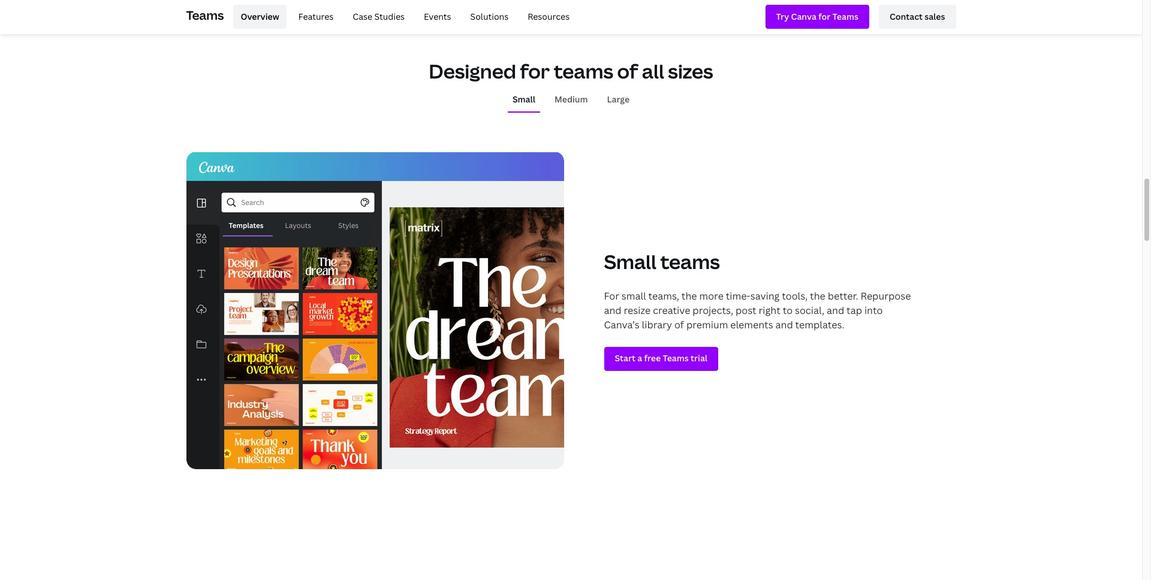 Task type: vqa. For each thing, say whether or not it's contained in the screenshot.
Canva's at the bottom
yes



Task type: locate. For each thing, give the bounding box(es) containing it.
0 vertical spatial of
[[617, 58, 638, 84]]

premium
[[687, 318, 728, 331]]

1 vertical spatial of
[[675, 318, 684, 331]]

0 vertical spatial small
[[513, 94, 536, 105]]

menu bar
[[229, 5, 577, 29]]

2 the from the left
[[810, 289, 826, 303]]

1 horizontal spatial small
[[604, 249, 657, 274]]

1 vertical spatial small
[[604, 249, 657, 274]]

all
[[642, 58, 664, 84]]

into
[[865, 304, 883, 317]]

and
[[604, 304, 622, 317], [827, 304, 845, 317], [776, 318, 793, 331]]

small for small
[[513, 94, 536, 105]]

templates.
[[796, 318, 845, 331]]

the canva editor with templates available for small teams image
[[186, 151, 564, 469]]

to
[[783, 304, 793, 317]]

teams up more
[[661, 249, 720, 274]]

1 horizontal spatial teams
[[661, 249, 720, 274]]

for
[[520, 58, 550, 84]]

small button
[[508, 88, 540, 111]]

events
[[424, 11, 451, 22]]

the up social,
[[810, 289, 826, 303]]

0 horizontal spatial small
[[513, 94, 536, 105]]

of
[[617, 58, 638, 84], [675, 318, 684, 331]]

events link
[[417, 5, 459, 29]]

small
[[513, 94, 536, 105], [604, 249, 657, 274]]

projects,
[[693, 304, 734, 317]]

and down for
[[604, 304, 622, 317]]

2 horizontal spatial and
[[827, 304, 845, 317]]

teams element
[[186, 0, 956, 34]]

the left more
[[682, 289, 697, 303]]

studies
[[375, 11, 405, 22]]

small up small
[[604, 249, 657, 274]]

teams up medium
[[554, 58, 614, 84]]

of down creative
[[675, 318, 684, 331]]

designed for teams of all sizes
[[429, 58, 714, 84]]

teams
[[554, 58, 614, 84], [661, 249, 720, 274]]

sizes
[[668, 58, 714, 84]]

right
[[759, 304, 781, 317]]

1 horizontal spatial of
[[675, 318, 684, 331]]

features
[[299, 11, 334, 22]]

small teams
[[604, 249, 720, 274]]

canva's
[[604, 318, 640, 331]]

overview link
[[234, 5, 287, 29]]

better.
[[828, 289, 859, 303]]

solutions link
[[463, 5, 516, 29]]

medium button
[[550, 88, 593, 111]]

tools,
[[782, 289, 808, 303]]

1 vertical spatial teams
[[661, 249, 720, 274]]

1 horizontal spatial the
[[810, 289, 826, 303]]

case
[[353, 11, 372, 22]]

small inside button
[[513, 94, 536, 105]]

social,
[[795, 304, 825, 317]]

small down for
[[513, 94, 536, 105]]

elements
[[731, 318, 774, 331]]

and down to
[[776, 318, 793, 331]]

teams
[[186, 7, 224, 23]]

of left all
[[617, 58, 638, 84]]

and down better.
[[827, 304, 845, 317]]

0 horizontal spatial the
[[682, 289, 697, 303]]

0 horizontal spatial teams
[[554, 58, 614, 84]]

the
[[682, 289, 697, 303], [810, 289, 826, 303]]

menu bar containing overview
[[229, 5, 577, 29]]

resources link
[[521, 5, 577, 29]]



Task type: describe. For each thing, give the bounding box(es) containing it.
more
[[700, 289, 724, 303]]

saving
[[751, 289, 780, 303]]

contact sales image
[[890, 10, 946, 24]]

creative
[[653, 304, 691, 317]]

features link
[[291, 5, 341, 29]]

case studies link
[[346, 5, 412, 29]]

0 horizontal spatial of
[[617, 58, 638, 84]]

case studies
[[353, 11, 405, 22]]

of inside for small teams, the more time-saving tools, the better. repurpose and resize creative projects, post right to social, and tap into canva's library of premium elements and templates.
[[675, 318, 684, 331]]

repurpose
[[861, 289, 911, 303]]

overview
[[241, 11, 279, 22]]

medium
[[555, 94, 588, 105]]

post
[[736, 304, 757, 317]]

designed
[[429, 58, 516, 84]]

solutions
[[471, 11, 509, 22]]

small for small teams
[[604, 249, 657, 274]]

teams,
[[649, 289, 680, 303]]

library
[[642, 318, 672, 331]]

1 horizontal spatial and
[[776, 318, 793, 331]]

for small teams, the more time-saving tools, the better. repurpose and resize creative projects, post right to social, and tap into canva's library of premium elements and templates.
[[604, 289, 911, 331]]

for
[[604, 289, 620, 303]]

resources
[[528, 11, 570, 22]]

small
[[622, 289, 646, 303]]

time-
[[726, 289, 751, 303]]

resize
[[624, 304, 651, 317]]

0 vertical spatial teams
[[554, 58, 614, 84]]

large button
[[602, 88, 635, 111]]

0 horizontal spatial and
[[604, 304, 622, 317]]

tap
[[847, 304, 862, 317]]

large
[[607, 94, 630, 105]]

menu bar inside teams element
[[229, 5, 577, 29]]

1 the from the left
[[682, 289, 697, 303]]



